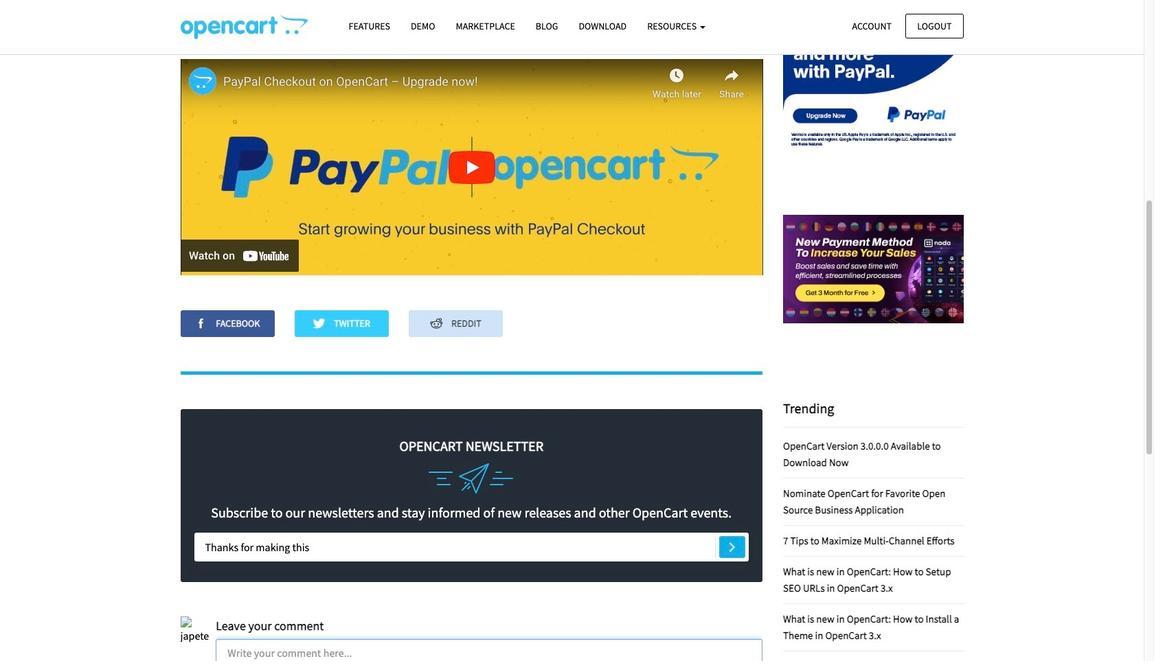 Task type: vqa. For each thing, say whether or not it's contained in the screenshot.
Write your comment here... text box
yes



Task type: locate. For each thing, give the bounding box(es) containing it.
angle right image
[[729, 538, 735, 555]]

social facebook image
[[195, 317, 214, 330]]

paypal checkout on opencart – upgrade now! image
[[180, 14, 307, 39]]

Write your comment here... text field
[[216, 640, 763, 662]]



Task type: describe. For each thing, give the bounding box(es) containing it.
Enter your email text field
[[194, 533, 749, 562]]

noda image
[[783, 179, 964, 360]]

social reddit image
[[430, 317, 449, 330]]

paypal blog image
[[783, 0, 964, 165]]

social twitter image
[[313, 317, 332, 330]]

japete image
[[180, 617, 209, 645]]



